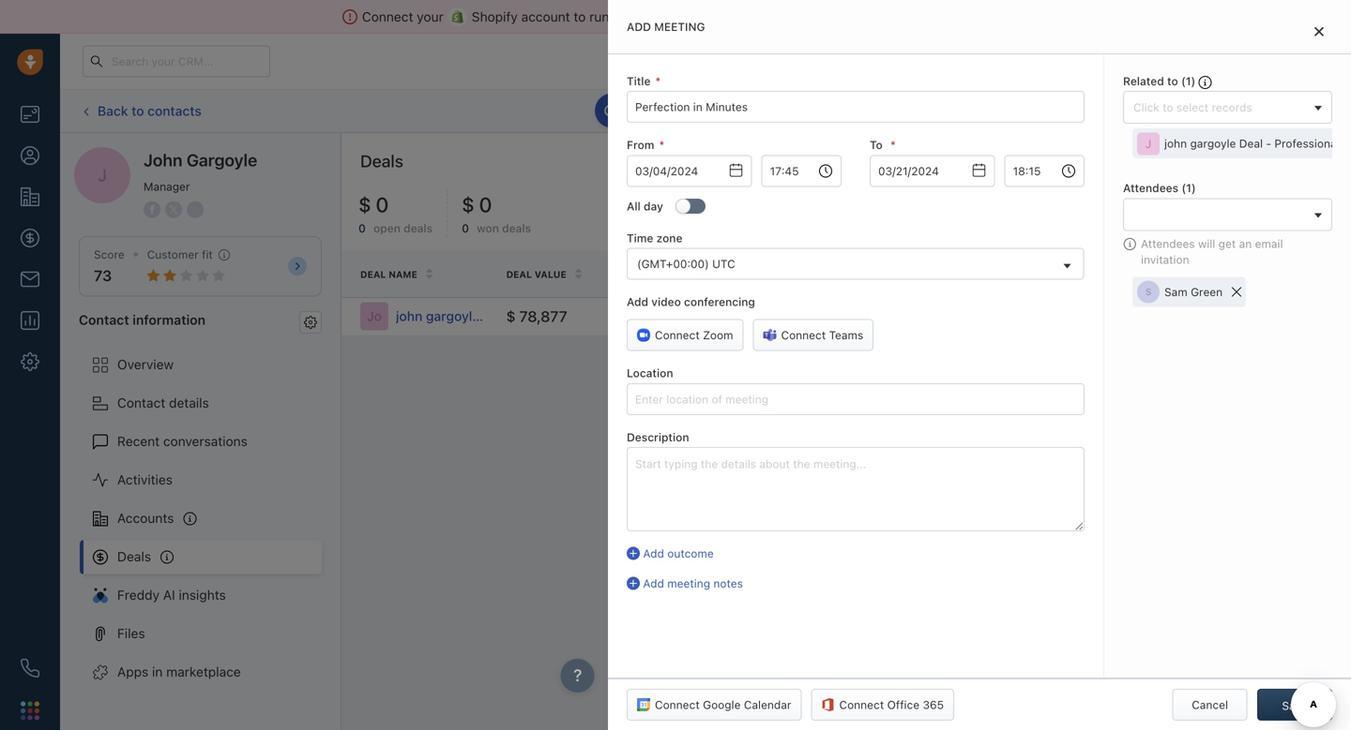 Task type: vqa. For each thing, say whether or not it's contained in the screenshot.
"Pick a label" 'BUTTON'
no



Task type: locate. For each thing, give the bounding box(es) containing it.
1 your from the left
[[417, 9, 444, 24]]

name
[[389, 269, 417, 280]]

) down gargoyle
[[1192, 182, 1196, 195]]

location
[[627, 367, 673, 380]]

$ up deal name
[[358, 192, 371, 217]]

deals up $ 0 0 open deals
[[360, 151, 403, 171]]

deal left name
[[360, 269, 386, 280]]

title
[[627, 75, 651, 88]]

from
[[627, 139, 654, 152]]

to down "send email" image
[[1167, 75, 1178, 88]]

connect google calendar
[[655, 699, 791, 712]]

sam green
[[1164, 286, 1223, 299]]

connect inside connect teams button
[[781, 329, 826, 342]]

1 vertical spatial contact
[[117, 396, 165, 411]]

add deal button down professional
[[1247, 152, 1332, 184]]

to up teams
[[846, 312, 857, 325]]

1 vertical spatial deals
[[117, 549, 151, 565]]

deals for $ 0 0 won deals
[[502, 222, 531, 235]]

j
[[1145, 137, 1152, 151]]

meeting inside 'link'
[[667, 578, 710, 591]]

1 horizontal spatial click
[[817, 312, 843, 325]]

-- text field down to
[[870, 155, 995, 187]]

1 horizontal spatial deal
[[1300, 161, 1322, 175]]

from
[[822, 9, 851, 24]]

contact
[[79, 312, 129, 328], [117, 396, 165, 411]]

$ left 78,877
[[506, 308, 516, 325]]

(gmt+00:00)
[[637, 258, 709, 271]]

se
[[1343, 137, 1351, 150]]

0 vertical spatial (
[[1181, 75, 1186, 88]]

0 vertical spatial )
[[1191, 75, 1196, 88]]

add deal down professional
[[1275, 161, 1322, 175]]

0 vertical spatial add deal
[[1201, 105, 1248, 118]]

customer fit
[[147, 248, 213, 261]]

office
[[887, 699, 920, 712]]

deal up john gargoyle deal - professional se
[[1226, 105, 1248, 118]]

2 -- text field from the left
[[870, 155, 995, 187]]

your right run
[[613, 9, 640, 24]]

your trial ends in 21 days
[[849, 55, 972, 67]]

2 ) from the top
[[1192, 182, 1196, 195]]

0 horizontal spatial -- text field
[[627, 155, 752, 187]]

discovery
[[662, 310, 714, 323]]

deal stage
[[662, 269, 722, 280]]

add deal up gargoyle
[[1201, 105, 1248, 118]]

open
[[374, 222, 401, 235]]

1 vertical spatial click
[[817, 312, 843, 325]]

0 horizontal spatial deal
[[1226, 105, 1248, 118]]

connect teams button
[[753, 320, 874, 352]]

attendees down j
[[1123, 182, 1179, 195]]

deals up the freddy
[[117, 549, 151, 565]]

0 up won
[[479, 192, 492, 217]]

0 vertical spatial 1
[[1227, 49, 1233, 61]]

to right back
[[132, 103, 144, 119]]

in right apps
[[152, 665, 163, 680]]

365
[[923, 699, 944, 712]]

to left run
[[574, 9, 586, 24]]

connect inside button
[[839, 699, 884, 712]]

add inside 'link'
[[643, 578, 664, 591]]

deals inside $ 0 0 won deals
[[502, 222, 531, 235]]

1 vertical spatial (
[[1182, 182, 1186, 195]]

marketing
[[682, 9, 742, 24]]

connect inside connect google calendar button
[[655, 699, 700, 712]]

$ inside $ 0 0 open deals
[[358, 192, 371, 217]]

0
[[376, 192, 389, 217], [479, 192, 492, 217], [358, 222, 366, 235], [462, 222, 469, 235]]

trial
[[874, 55, 893, 67]]

to
[[574, 9, 586, 24], [1167, 75, 1178, 88], [132, 103, 144, 119], [752, 104, 763, 117], [846, 312, 857, 325]]

connect for connect teams
[[781, 329, 826, 342]]

0 vertical spatial related
[[1123, 75, 1164, 88]]

your
[[417, 9, 444, 24], [613, 9, 640, 24]]

tab panel
[[608, 0, 1351, 731]]

add outcome link
[[627, 546, 1085, 562]]

1 right "send email" image
[[1227, 49, 1233, 61]]

0 horizontal spatial add deal
[[1201, 105, 1248, 118]]

0 vertical spatial deals
[[360, 151, 403, 171]]

won
[[477, 222, 499, 235]]

add video conferencing
[[627, 296, 755, 309]]

( down john
[[1182, 182, 1186, 195]]

tab panel containing add meeting
[[608, 0, 1351, 731]]

run
[[589, 9, 609, 24]]

deals right open
[[404, 222, 433, 235]]

deal down professional
[[1300, 161, 1322, 175]]

contact information
[[79, 312, 206, 328]]

( down "send email" image
[[1181, 75, 1186, 88]]

to for related to ( 1 )
[[1167, 75, 1178, 88]]

1 horizontal spatial add deal
[[1275, 161, 1322, 175]]

1 ( from the top
[[1181, 75, 1186, 88]]

1 horizontal spatial your
[[613, 9, 640, 24]]

73 button
[[94, 267, 112, 285]]

0 vertical spatial contact
[[79, 312, 129, 328]]

2 horizontal spatial $
[[506, 308, 516, 325]]

deal for deal name
[[360, 269, 386, 280]]

$ right $ 0 0 open deals
[[462, 192, 475, 217]]

related up activities
[[1123, 75, 1164, 88]]

available.
[[670, 104, 720, 117]]

mng settings image
[[304, 316, 317, 329]]

freddy
[[117, 588, 160, 603]]

1 horizontal spatial $
[[462, 192, 475, 217]]

None text field
[[1005, 155, 1085, 187]]

attendees will get an email invitation
[[1141, 237, 1283, 266]]

sam
[[1164, 286, 1188, 299]]

1 vertical spatial )
[[1192, 182, 1196, 195]]

attendees up the invitation
[[1141, 237, 1195, 250]]

1 horizontal spatial deals
[[360, 151, 403, 171]]

1 ) from the top
[[1191, 75, 1196, 88]]

to for click to add
[[846, 312, 857, 325]]

john
[[144, 150, 183, 170]]

0 vertical spatial deal
[[1226, 105, 1248, 118]]

to inside tab panel
[[1167, 75, 1178, 88]]

0 horizontal spatial click
[[723, 104, 749, 117]]

1 deals from the left
[[404, 222, 433, 235]]

deals right won
[[502, 222, 531, 235]]

1 horizontal spatial -- text field
[[870, 155, 995, 187]]

your left shopify
[[417, 9, 444, 24]]

-- text field
[[627, 155, 752, 187], [870, 155, 995, 187]]

related down the invitation
[[1128, 269, 1171, 279]]

add up gargoyle
[[1201, 105, 1222, 118]]

attendees for attendees will get an email invitation
[[1141, 237, 1195, 250]]

to for back to contacts
[[132, 103, 144, 119]]

0 horizontal spatial deals
[[404, 222, 433, 235]]

teams
[[829, 329, 863, 342]]

cancel
[[1192, 699, 1228, 712]]

email
[[646, 105, 675, 118]]

an
[[1239, 237, 1252, 250]]

expected
[[972, 269, 1024, 280]]

sales activities
[[1056, 105, 1136, 118]]

(
[[1181, 75, 1186, 88], [1182, 182, 1186, 195]]

-- text field up day in the top of the page
[[627, 155, 752, 187]]

1 vertical spatial related
[[1128, 269, 1171, 279]]

2 deals from the left
[[502, 222, 531, 235]]

meeting for add meeting notes
[[667, 578, 710, 591]]

freddy ai insights
[[117, 588, 226, 603]]

-
[[1266, 137, 1271, 150]]

add deal button up gargoyle
[[1173, 95, 1257, 127]]

0 horizontal spatial your
[[417, 9, 444, 24]]

-- text field for from
[[627, 155, 752, 187]]

connect zoom button
[[627, 320, 744, 352]]

add left video
[[627, 296, 648, 309]]

call link
[[694, 95, 752, 127]]

professional
[[1275, 137, 1340, 150]]

account
[[521, 9, 570, 24]]

contact details
[[117, 396, 209, 411]]

deal left value
[[506, 269, 532, 280]]

email
[[1255, 237, 1283, 250]]

add deal button
[[1173, 95, 1257, 127], [1247, 152, 1332, 184]]

add deal
[[1201, 105, 1248, 118], [1275, 161, 1322, 175]]

in left the 21
[[923, 55, 932, 67]]

attendees
[[1123, 182, 1179, 195], [1141, 237, 1195, 250]]

contact up recent
[[117, 396, 165, 411]]

1 horizontal spatial deals
[[502, 222, 531, 235]]

utc
[[712, 258, 735, 271]]

contact down 73
[[79, 312, 129, 328]]

deals inside $ 0 0 open deals
[[404, 222, 433, 235]]

add left outcome
[[643, 547, 664, 561]]

in
[[923, 55, 932, 67], [152, 665, 163, 680]]

contact for contact information
[[79, 312, 129, 328]]

sales activities button
[[1028, 95, 1173, 127], [1028, 95, 1164, 127]]

freshworks switcher image
[[21, 702, 39, 721]]

$ inside $ 0 0 won deals
[[462, 192, 475, 217]]

updates available. click to refresh.
[[622, 104, 807, 117]]

1 vertical spatial add deal button
[[1247, 152, 1332, 184]]

$ 0 0 won deals
[[462, 192, 531, 235]]

related for related to ( 1 )
[[1123, 75, 1164, 88]]

0 left open
[[358, 222, 366, 235]]

1 down "send email" image
[[1186, 75, 1191, 88]]

attendees inside attendees will get an email invitation
[[1141, 237, 1195, 250]]

recent conversations
[[117, 434, 248, 450]]

) left 1 link
[[1191, 75, 1196, 88]]

0 vertical spatial meeting
[[654, 20, 705, 33]]

deals
[[360, 151, 403, 171], [117, 549, 151, 565]]

1 down john
[[1186, 182, 1192, 195]]

0 horizontal spatial in
[[152, 665, 163, 680]]

1 -- text field from the left
[[627, 155, 752, 187]]

1 vertical spatial add deal
[[1275, 161, 1322, 175]]

connect for connect your
[[362, 9, 413, 24]]

deals
[[404, 222, 433, 235], [502, 222, 531, 235]]

1 vertical spatial 1
[[1186, 75, 1191, 88]]

None text field
[[762, 155, 842, 187]]

connect inside connect zoom button
[[655, 329, 700, 342]]

$
[[358, 192, 371, 217], [462, 192, 475, 217], [506, 308, 516, 325]]

1 vertical spatial attendees
[[1141, 237, 1195, 250]]

sales activities button up j
[[1028, 95, 1173, 127]]

add down add outcome
[[643, 578, 664, 591]]

deal up video
[[662, 269, 687, 280]]

0 horizontal spatial $
[[358, 192, 371, 217]]

john gargoyle
[[144, 150, 257, 170]]

description
[[627, 431, 689, 444]]

Click to select records search field
[[1129, 98, 1308, 117]]

0 vertical spatial in
[[923, 55, 932, 67]]

1 vertical spatial meeting
[[667, 578, 710, 591]]

attendees ( 1 )
[[1123, 182, 1196, 195]]

0 vertical spatial attendees
[[1123, 182, 1179, 195]]

deal left -
[[1239, 137, 1263, 150]]

1 vertical spatial in
[[152, 665, 163, 680]]

dialog
[[608, 0, 1351, 731]]

meeting for add meeting
[[654, 20, 705, 33]]



Task type: describe. For each thing, give the bounding box(es) containing it.
1 horizontal spatial in
[[923, 55, 932, 67]]

connect for connect google calendar
[[655, 699, 700, 712]]

deal value
[[506, 269, 567, 280]]

2 your from the left
[[613, 9, 640, 24]]

cancel button
[[1173, 690, 1248, 722]]

explore plans link
[[997, 50, 1090, 72]]

explore plans
[[1007, 54, 1080, 68]]

score 73
[[94, 248, 125, 285]]

days
[[949, 55, 972, 67]]

close
[[1026, 269, 1059, 280]]

Search your CRM... text field
[[83, 46, 270, 77]]

sales activities button down plans
[[1028, 95, 1164, 127]]

1 link
[[1208, 46, 1240, 77]]

crm.
[[877, 9, 910, 24]]

Title text field
[[627, 91, 1085, 123]]

send email image
[[1176, 56, 1189, 68]]

connect google calendar button
[[627, 690, 802, 722]]

call button
[[694, 95, 752, 127]]

accounts
[[117, 511, 174, 526]]

connect for connect zoom
[[655, 329, 700, 342]]

stage
[[690, 269, 722, 280]]

deal name
[[360, 269, 417, 280]]

refresh.
[[766, 104, 807, 117]]

to right call
[[752, 104, 763, 117]]

0 horizontal spatial deals
[[117, 549, 151, 565]]

0 up open
[[376, 192, 389, 217]]

$ for $ 0 0 won deals
[[462, 192, 475, 217]]

phone image
[[21, 660, 39, 678]]

contact
[[1174, 269, 1221, 279]]

value
[[535, 269, 567, 280]]

time
[[627, 232, 653, 245]]

activities
[[1088, 105, 1136, 118]]

Start typing the details about the meeting... text field
[[627, 448, 1085, 532]]

your
[[849, 55, 871, 67]]

$ 0 0 open deals
[[358, 192, 433, 235]]

connect office 365
[[839, 699, 944, 712]]

files
[[117, 626, 145, 642]]

related contact
[[1128, 269, 1221, 279]]

-- text field for to
[[870, 155, 995, 187]]

john
[[1164, 137, 1187, 150]]

time zone
[[627, 232, 683, 245]]

invitation
[[1141, 253, 1189, 266]]

0 left won
[[462, 222, 469, 235]]

2 vertical spatial 1
[[1186, 182, 1192, 195]]

overview
[[117, 357, 174, 373]]

and
[[746, 9, 768, 24]]

back to contacts
[[98, 103, 202, 119]]

0 vertical spatial add deal button
[[1173, 95, 1257, 127]]

related for related contact
[[1128, 269, 1171, 279]]

ends
[[896, 55, 920, 67]]

2 ( from the top
[[1182, 182, 1186, 195]]

zone
[[656, 232, 683, 245]]

sales
[[1056, 105, 1085, 118]]

fit
[[202, 248, 213, 261]]

phone element
[[11, 650, 49, 688]]

related to ( 1 )
[[1123, 75, 1199, 88]]

back
[[98, 103, 128, 119]]

add
[[860, 312, 880, 325]]

to
[[870, 139, 883, 152]]

78,877
[[519, 308, 567, 325]]

plans
[[1051, 54, 1080, 68]]

$ 78,877
[[506, 308, 567, 325]]

customer
[[147, 248, 199, 261]]

the
[[854, 9, 874, 24]]

(gmt+00:00) utc link
[[628, 249, 1083, 279]]

connect for connect office 365
[[839, 699, 884, 712]]

details
[[169, 396, 209, 411]]

ai
[[163, 588, 175, 603]]

contacts
[[148, 103, 202, 119]]

connect zoom
[[655, 329, 733, 342]]

add right run
[[627, 20, 651, 33]]

apps
[[117, 665, 148, 680]]

insights
[[179, 588, 226, 603]]

day
[[644, 200, 663, 213]]

support
[[772, 9, 819, 24]]

73
[[94, 267, 112, 285]]

get
[[1219, 237, 1236, 250]]

back to contacts link
[[79, 96, 202, 126]]

recent
[[117, 434, 160, 450]]

products
[[817, 269, 871, 279]]

deal for deal value
[[506, 269, 532, 280]]

close image
[[1315, 26, 1324, 37]]

1 vertical spatial deal
[[1300, 161, 1322, 175]]

date
[[1061, 269, 1087, 280]]

add down professional
[[1275, 161, 1297, 175]]

john gargoyle deal - professional se
[[1164, 137, 1351, 150]]

0 vertical spatial click
[[723, 104, 749, 117]]

green
[[1191, 286, 1223, 299]]

conversations
[[163, 434, 248, 450]]

connect office 365 button
[[811, 690, 954, 722]]

dialog containing add meeting
[[608, 0, 1351, 731]]

contact for contact details
[[117, 396, 165, 411]]

Location text field
[[627, 384, 1085, 416]]

all day
[[627, 200, 663, 213]]

save
[[1282, 700, 1308, 713]]

deals for $ 0 0 open deals
[[404, 222, 433, 235]]

updates available. click to refresh. link
[[595, 93, 816, 128]]

shopify
[[472, 9, 518, 24]]

email button
[[618, 95, 685, 127]]

explore
[[1007, 54, 1048, 68]]

$ for $ 0 0 open deals
[[358, 192, 371, 217]]

add meeting notes
[[643, 578, 743, 591]]

attendees for attendees ( 1 )
[[1123, 182, 1179, 195]]

$ for $ 78,877
[[506, 308, 516, 325]]

deal for deal stage
[[662, 269, 687, 280]]

add outcome
[[643, 547, 714, 561]]

gargoyle
[[1190, 137, 1236, 150]]



